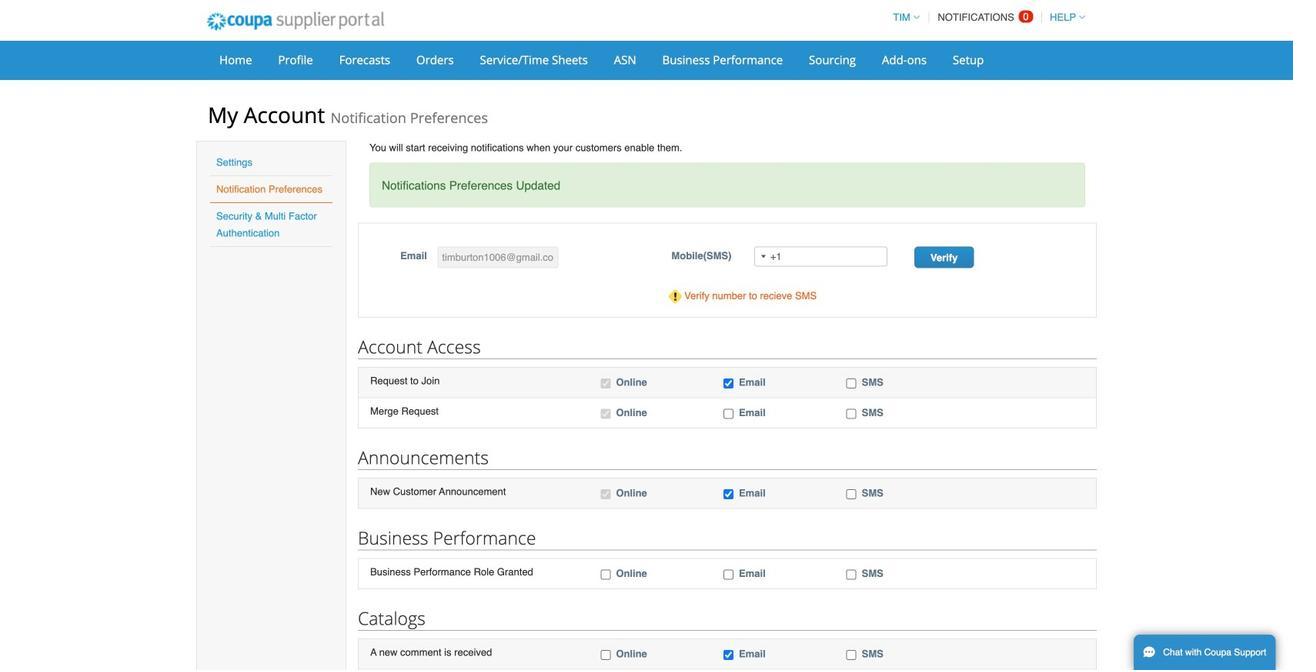Task type: vqa. For each thing, say whether or not it's contained in the screenshot.
ratings
no



Task type: describe. For each thing, give the bounding box(es) containing it.
coupa supplier portal image
[[196, 2, 395, 41]]



Task type: locate. For each thing, give the bounding box(es) containing it.
telephone country code image
[[761, 255, 766, 258]]

Telephone country code field
[[755, 247, 771, 266]]

None checkbox
[[724, 379, 734, 389], [847, 409, 857, 419], [601, 490, 611, 500], [601, 570, 611, 580], [724, 570, 734, 580], [724, 651, 734, 661], [847, 651, 857, 661], [724, 379, 734, 389], [847, 409, 857, 419], [601, 490, 611, 500], [601, 570, 611, 580], [724, 570, 734, 580], [724, 651, 734, 661], [847, 651, 857, 661]]

navigation
[[887, 2, 1086, 32]]

+1 201-555-0123 text field
[[755, 247, 888, 267]]

None checkbox
[[601, 379, 611, 389], [847, 379, 857, 389], [601, 409, 611, 419], [724, 409, 734, 419], [724, 490, 734, 500], [847, 490, 857, 500], [847, 570, 857, 580], [601, 651, 611, 661], [601, 379, 611, 389], [847, 379, 857, 389], [601, 409, 611, 419], [724, 409, 734, 419], [724, 490, 734, 500], [847, 490, 857, 500], [847, 570, 857, 580], [601, 651, 611, 661]]

None text field
[[438, 247, 559, 268]]



